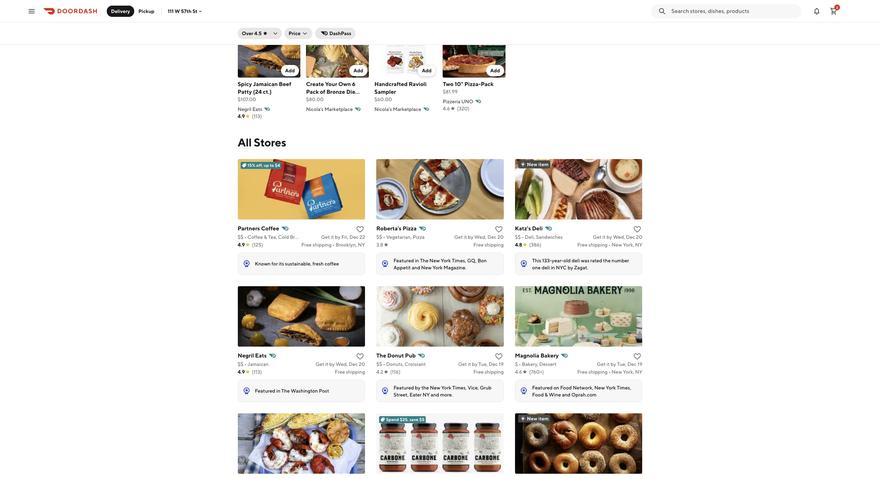 Task type: describe. For each thing, give the bounding box(es) containing it.
click to add this store to your saved list image for the donut pub
[[495, 352, 503, 361]]

pub
[[405, 352, 416, 359]]

$60.00
[[375, 97, 392, 102]]

get it by wed, dec 20 for negril eats
[[316, 362, 365, 367]]

get for magnolia bakery
[[597, 362, 606, 367]]

free for katz's deli
[[577, 242, 588, 248]]

4.6 for (320)
[[443, 106, 450, 111]]

times, inside featured on food network, new york times, food & wine and oprah.com
[[617, 385, 631, 391]]

get it by tue, dec 19 for magnolia bakery
[[597, 362, 642, 367]]

marketplace for handcrafted ravioli sampler
[[393, 106, 421, 112]]

and inside "featured by the new york times, vice, grub street, eater ny and more."
[[431, 392, 439, 398]]

nicola's marketplace for create your own 6 pack of bronze die fresh pasta
[[306, 106, 353, 112]]

over
[[242, 31, 253, 36]]

your
[[325, 81, 337, 87]]

free shipping for roberta's pizza
[[473, 242, 504, 248]]

by for roberta's pizza
[[468, 234, 473, 240]]

the inside 'this 133-year-old deli was rated the number one deli in nyc by zagat.'
[[603, 258, 611, 264]]

shipping for the donut pub
[[485, 369, 504, 375]]

pizza-
[[465, 81, 481, 87]]

eats for get it by wed, dec 20
[[255, 352, 267, 359]]

its
[[279, 261, 284, 267]]

Store search: begin typing to search for stores available on DoorDash text field
[[671, 7, 797, 15]]

featured for donut
[[394, 385, 414, 391]]

pickup
[[138, 8, 154, 14]]

(116)
[[390, 369, 400, 375]]

nicola's for handcrafted ravioli sampler
[[375, 106, 392, 112]]

eater
[[410, 392, 422, 398]]

over 4.5
[[242, 31, 262, 36]]

handcrafted ravioli sampler $60.00
[[375, 81, 427, 102]]

0 vertical spatial deli
[[572, 258, 580, 264]]

create
[[306, 81, 324, 87]]

2 button
[[827, 4, 841, 18]]

$$ • jamaican
[[238, 362, 269, 367]]

nicola's marketplace for handcrafted ravioli sampler
[[375, 106, 421, 112]]

it for partners coffee
[[331, 234, 334, 240]]

$ • bakery, dessert
[[515, 362, 557, 367]]

old
[[564, 258, 571, 264]]

• for partners coffee
[[244, 234, 247, 240]]

roberta's pizza
[[376, 225, 417, 232]]

get for roberta's pizza
[[454, 234, 463, 240]]

coffee
[[325, 261, 339, 267]]

york, for bakery
[[623, 369, 634, 375]]

katz's deli
[[515, 225, 543, 232]]

1 vertical spatial coffee
[[248, 234, 263, 240]]

4.5
[[254, 31, 262, 36]]

oprah.com
[[572, 392, 597, 398]]

create your own 6 pack of bronze die fresh pasta
[[306, 81, 356, 103]]

shipping for negril eats
[[346, 369, 365, 375]]

the for pizza
[[420, 258, 429, 264]]

times, for the donut pub
[[452, 385, 467, 391]]

it for roberta's pizza
[[464, 234, 467, 240]]

ny inside "featured by the new york times, vice, grub street, eater ny and more."
[[423, 392, 430, 398]]

shipping for roberta's pizza
[[485, 242, 504, 248]]

all
[[238, 136, 252, 149]]

and inside featured in the new york times, gq, bon appetit and new york magazine.
[[412, 265, 420, 271]]

$$ for roberta's pizza
[[376, 234, 382, 240]]

(24
[[253, 89, 262, 95]]

(760+)
[[529, 369, 544, 375]]

magazine.
[[444, 265, 467, 271]]

0 vertical spatial coffee
[[261, 225, 279, 232]]

zagat.
[[574, 265, 588, 271]]

appetit
[[394, 265, 411, 271]]

$80.00
[[306, 97, 324, 102]]

pack inside two 10" pizza-pack $81.99
[[481, 81, 494, 87]]

was
[[581, 258, 589, 264]]

$$ for the donut pub
[[376, 362, 382, 367]]

111 w 57th st
[[168, 8, 197, 14]]

york, for deli
[[623, 242, 634, 248]]

it for negril eats
[[325, 362, 328, 367]]

st
[[193, 8, 197, 14]]

roberta's
[[376, 225, 401, 232]]

handcrafted
[[375, 81, 408, 87]]

negril for get it by wed, dec 20
[[238, 352, 254, 359]]

new inside "featured by the new york times, vice, grub street, eater ny and more."
[[430, 385, 440, 391]]

get it by tue, dec 19 for the donut pub
[[458, 362, 504, 367]]

marketplace for create your own 6 pack of bronze die fresh pasta
[[325, 106, 353, 112]]

free shipping • new york, ny for katz's deli
[[577, 242, 642, 248]]

vegetarian,
[[386, 234, 412, 240]]

by inside "featured by the new york times, vice, grub street, eater ny and more."
[[415, 385, 421, 391]]

partners coffee
[[238, 225, 279, 232]]

dec for the donut pub
[[489, 362, 498, 367]]

of
[[320, 89, 325, 95]]

spicy
[[238, 81, 252, 87]]

$81.99
[[443, 89, 458, 95]]

click to add this store to your saved list image for magnolia bakery
[[633, 352, 642, 361]]

by inside 'this 133-year-old deli was rated the number one deli in nyc by zagat.'
[[568, 265, 573, 271]]

street,
[[394, 392, 409, 398]]

vice,
[[468, 385, 479, 391]]

111 w 57th st button
[[168, 8, 203, 14]]

22
[[360, 234, 365, 240]]

network,
[[573, 385, 594, 391]]

• for negril eats
[[244, 362, 247, 367]]

york inside featured on food network, new york times, food & wine and oprah.com
[[606, 385, 616, 391]]

sandwiches
[[536, 234, 563, 240]]

(125)
[[252, 242, 263, 248]]

price button
[[284, 28, 313, 39]]

20 for eats
[[359, 362, 365, 367]]

eats for (113)
[[252, 106, 262, 112]]

over 4.5 button
[[238, 28, 282, 39]]

bakery
[[541, 352, 559, 359]]

spicy jamaican beef patty (24 ct.) $107.00
[[238, 81, 291, 102]]

one
[[532, 265, 541, 271]]

$$ for partners coffee
[[238, 234, 244, 240]]

ravioli
[[409, 81, 427, 87]]

free shipping for negril eats
[[335, 369, 365, 375]]

pasta
[[322, 96, 337, 103]]

by for katz's deli
[[607, 234, 612, 240]]

york inside "featured by the new york times, vice, grub street, eater ny and more."
[[441, 385, 451, 391]]

featured on food network, new york times, food & wine and oprah.com
[[532, 385, 631, 398]]

free shipping for the donut pub
[[473, 369, 504, 375]]

price
[[289, 31, 301, 36]]

get for katz's deli
[[593, 234, 602, 240]]

0 horizontal spatial deli
[[542, 265, 550, 271]]

brooklyn,
[[336, 242, 357, 248]]

3 items, open order cart image
[[830, 7, 838, 15]]

croissant
[[405, 362, 426, 367]]

york up magazine.
[[441, 258, 451, 264]]

on
[[554, 385, 559, 391]]

two
[[443, 81, 454, 87]]

wed, for roberta's pizza
[[474, 234, 487, 240]]

the donut pub
[[376, 352, 416, 359]]

4.8
[[515, 242, 522, 248]]

by for negril eats
[[329, 362, 335, 367]]

2
[[836, 5, 838, 9]]

patty
[[238, 89, 252, 95]]

shipping for katz's deli
[[589, 242, 608, 248]]

featured for eats
[[255, 388, 275, 394]]

beef
[[279, 81, 291, 87]]

dec for magnolia bakery
[[628, 362, 637, 367]]

20 for pizza
[[498, 234, 504, 240]]

two 10" pizza-pack $81.99
[[443, 81, 494, 95]]

dashpass button
[[315, 28, 356, 39]]

deli
[[532, 225, 543, 232]]

featured for bakery
[[532, 385, 553, 391]]

4 add from the left
[[490, 68, 500, 73]]

(386)
[[529, 242, 541, 248]]

and inside featured on food network, new york times, food & wine and oprah.com
[[562, 392, 571, 398]]

$$ • deli, sandwiches
[[515, 234, 563, 240]]

partners
[[238, 225, 260, 232]]

20 for deli
[[636, 234, 642, 240]]

free for partners coffee
[[301, 242, 312, 248]]

by for partners coffee
[[335, 234, 340, 240]]

tue, for magnolia bakery
[[617, 362, 627, 367]]

for
[[272, 261, 278, 267]]

number
[[612, 258, 629, 264]]

in inside 'this 133-year-old deli was rated the number one deli in nyc by zagat.'
[[551, 265, 555, 271]]

wine
[[549, 392, 561, 398]]

$$ • donuts, croissant
[[376, 362, 426, 367]]

known for its sustainable, fresh coffee
[[255, 261, 339, 267]]

• for roberta's pizza
[[383, 234, 385, 240]]



Task type: locate. For each thing, give the bounding box(es) containing it.
negril eats for get it by wed, dec 20
[[238, 352, 267, 359]]

dec for negril eats
[[349, 362, 358, 367]]

1 tue, from the left
[[479, 362, 488, 367]]

shipping down click to add this store to your saved list image
[[485, 242, 504, 248]]

4.9 down $$ • jamaican
[[238, 369, 245, 375]]

1 horizontal spatial nicola's marketplace
[[375, 106, 421, 112]]

new
[[612, 242, 622, 248], [430, 258, 440, 264], [421, 265, 432, 271], [612, 369, 622, 375], [430, 385, 440, 391], [595, 385, 605, 391]]

2 nicola's marketplace from the left
[[375, 106, 421, 112]]

shipping for partners coffee
[[313, 242, 332, 248]]

1 horizontal spatial marketplace
[[393, 106, 421, 112]]

1 horizontal spatial the
[[376, 352, 386, 359]]

0 horizontal spatial and
[[412, 265, 420, 271]]

add up beef
[[285, 68, 295, 73]]

featured inside featured on food network, new york times, food & wine and oprah.com
[[532, 385, 553, 391]]

by
[[335, 234, 340, 240], [468, 234, 473, 240], [607, 234, 612, 240], [568, 265, 573, 271], [329, 362, 335, 367], [472, 362, 478, 367], [611, 362, 616, 367], [415, 385, 421, 391]]

click to add this store to your saved list image
[[356, 225, 364, 234], [633, 225, 642, 234], [356, 352, 364, 361], [495, 352, 503, 361], [633, 352, 642, 361]]

coffee up (125) on the bottom left of page
[[248, 234, 263, 240]]

1 vertical spatial 4.9
[[238, 242, 245, 248]]

marketplace down handcrafted ravioli sampler $60.00
[[393, 106, 421, 112]]

1 vertical spatial the
[[376, 352, 386, 359]]

by for the donut pub
[[472, 362, 478, 367]]

nicola's down $60.00
[[375, 106, 392, 112]]

dec for roberta's pizza
[[488, 234, 497, 240]]

1 4.9 from the top
[[238, 113, 245, 119]]

shipping left 4.2
[[346, 369, 365, 375]]

1 vertical spatial pack
[[306, 89, 319, 95]]

year-
[[552, 258, 564, 264]]

0 horizontal spatial marketplace
[[325, 106, 353, 112]]

more.
[[440, 392, 453, 398]]

2 vertical spatial in
[[276, 388, 280, 394]]

this 133-year-old deli was rated the number one deli in nyc by zagat.
[[532, 258, 629, 271]]

4.2
[[376, 369, 383, 375]]

dessert
[[539, 362, 557, 367]]

free shipping • new york, ny for magnolia bakery
[[577, 369, 642, 375]]

& inside featured on food network, new york times, food & wine and oprah.com
[[545, 392, 548, 398]]

2 horizontal spatial the
[[420, 258, 429, 264]]

this
[[532, 258, 541, 264]]

2 (113) from the top
[[252, 369, 262, 375]]

wed, for katz's deli
[[613, 234, 625, 240]]

1 horizontal spatial 20
[[498, 234, 504, 240]]

1 add from the left
[[285, 68, 295, 73]]

it for magnolia bakery
[[607, 362, 610, 367]]

1 horizontal spatial wed,
[[474, 234, 487, 240]]

2 negril from the top
[[238, 352, 254, 359]]

the up eater
[[421, 385, 429, 391]]

get up featured on food network, new york times, food & wine and oprah.com
[[597, 362, 606, 367]]

•
[[244, 234, 247, 240], [383, 234, 385, 240], [522, 234, 524, 240], [333, 242, 335, 248], [609, 242, 611, 248], [244, 362, 247, 367], [383, 362, 385, 367], [519, 362, 521, 367], [609, 369, 611, 375]]

food left wine
[[532, 392, 544, 398]]

$$ for katz's deli
[[515, 234, 521, 240]]

1 negril eats from the top
[[238, 106, 262, 112]]

featured in the new york times, gq, bon appetit and new york magazine.
[[394, 258, 487, 271]]

nicola's down fresh
[[306, 106, 324, 112]]

4.9 for partners coffee
[[238, 242, 245, 248]]

1 horizontal spatial get it by wed, dec 20
[[454, 234, 504, 240]]

known
[[255, 261, 271, 267]]

0 vertical spatial (113)
[[252, 113, 262, 119]]

get up rated
[[593, 234, 602, 240]]

shipping up fresh
[[313, 242, 332, 248]]

0 vertical spatial free shipping • new york, ny
[[577, 242, 642, 248]]

bon
[[478, 258, 487, 264]]

2 get it by tue, dec 19 from the left
[[597, 362, 642, 367]]

in for negril eats
[[276, 388, 280, 394]]

w
[[175, 8, 180, 14]]

0 vertical spatial food
[[560, 385, 572, 391]]

the down $$ • vegetarian, pizza
[[420, 258, 429, 264]]

bronze
[[327, 89, 345, 95]]

get it by wed, dec 20 for roberta's pizza
[[454, 234, 504, 240]]

133-
[[542, 258, 552, 264]]

add up ravioli
[[422, 68, 432, 73]]

the left donut
[[376, 352, 386, 359]]

free for magnolia bakery
[[577, 369, 588, 375]]

featured
[[394, 258, 414, 264], [394, 385, 414, 391], [532, 385, 553, 391], [255, 388, 275, 394]]

0 horizontal spatial nicola's marketplace
[[306, 106, 353, 112]]

the inside "featured by the new york times, vice, grub street, eater ny and more."
[[421, 385, 429, 391]]

1 marketplace from the left
[[325, 106, 353, 112]]

1 nicola's from the left
[[306, 106, 324, 112]]

cold
[[278, 234, 289, 240]]

0 horizontal spatial get it by tue, dec 19
[[458, 362, 504, 367]]

nyc
[[556, 265, 567, 271]]

• for the donut pub
[[383, 362, 385, 367]]

& left 'tea,'
[[264, 234, 267, 240]]

get for the donut pub
[[458, 362, 467, 367]]

0 horizontal spatial wed,
[[336, 362, 348, 367]]

1 vertical spatial negril
[[238, 352, 254, 359]]

rated
[[590, 258, 602, 264]]

1 vertical spatial food
[[532, 392, 544, 398]]

free shipping up grub on the right
[[473, 369, 504, 375]]

0 horizontal spatial the
[[421, 385, 429, 391]]

0 horizontal spatial nicola's
[[306, 106, 324, 112]]

negril for (113)
[[238, 106, 251, 112]]

0 horizontal spatial the
[[281, 388, 290, 394]]

1 horizontal spatial in
[[415, 258, 419, 264]]

1 vertical spatial eats
[[255, 352, 267, 359]]

(113) down $107.00
[[252, 113, 262, 119]]

dec for katz's deli
[[626, 234, 635, 240]]

get for negril eats
[[316, 362, 324, 367]]

4.6 down $
[[515, 369, 522, 375]]

2 4.9 from the top
[[238, 242, 245, 248]]

it for katz's deli
[[603, 234, 606, 240]]

4.6
[[443, 106, 450, 111], [515, 369, 522, 375]]

• for magnolia bakery
[[519, 362, 521, 367]]

deli right old
[[572, 258, 580, 264]]

2 horizontal spatial wed,
[[613, 234, 625, 240]]

jamaican inside the spicy jamaican beef patty (24 ct.) $107.00
[[253, 81, 278, 87]]

post
[[319, 388, 329, 394]]

tue,
[[479, 362, 488, 367], [617, 362, 627, 367]]

1 (113) from the top
[[252, 113, 262, 119]]

dashpass
[[329, 31, 351, 36]]

$
[[515, 362, 518, 367]]

delivery
[[111, 8, 130, 14]]

2 horizontal spatial get it by wed, dec 20
[[593, 234, 642, 240]]

2 add from the left
[[354, 68, 363, 73]]

open menu image
[[27, 7, 36, 15]]

3 4.9 from the top
[[238, 369, 245, 375]]

0 vertical spatial pack
[[481, 81, 494, 87]]

featured inside "featured by the new york times, vice, grub street, eater ny and more."
[[394, 385, 414, 391]]

jamaican
[[253, 81, 278, 87], [248, 362, 269, 367]]

york up more.
[[441, 385, 451, 391]]

pizza right vegetarian,
[[413, 234, 425, 240]]

3.8
[[376, 242, 383, 248]]

shipping up rated
[[589, 242, 608, 248]]

negril
[[238, 106, 251, 112], [238, 352, 254, 359]]

free shipping left 4.2
[[335, 369, 365, 375]]

2 york, from the top
[[623, 369, 634, 375]]

0 horizontal spatial 19
[[499, 362, 504, 367]]

notification bell image
[[813, 7, 821, 15]]

4.9 for negril eats
[[238, 369, 245, 375]]

(113) down $$ • jamaican
[[252, 369, 262, 375]]

get it by fri, dec 22
[[321, 234, 365, 240]]

featured inside featured in the new york times, gq, bon appetit and new york magazine.
[[394, 258, 414, 264]]

free for roberta's pizza
[[473, 242, 484, 248]]

get for partners coffee
[[321, 234, 330, 240]]

click to add this store to your saved list image for negril eats
[[356, 352, 364, 361]]

1 vertical spatial pizza
[[413, 234, 425, 240]]

featured up street,
[[394, 385, 414, 391]]

shipping up grub on the right
[[485, 369, 504, 375]]

marketplace down pasta
[[325, 106, 353, 112]]

featured down $$ • jamaican
[[255, 388, 275, 394]]

shipping for magnolia bakery
[[589, 369, 608, 375]]

pizzeria uno
[[443, 99, 473, 104]]

4.6 down pizzeria
[[443, 106, 450, 111]]

wed,
[[474, 234, 487, 240], [613, 234, 625, 240], [336, 362, 348, 367]]

the right rated
[[603, 258, 611, 264]]

free for the donut pub
[[473, 369, 484, 375]]

2 tue, from the left
[[617, 362, 627, 367]]

bakery,
[[522, 362, 538, 367]]

0 horizontal spatial get it by wed, dec 20
[[316, 362, 365, 367]]

click to add this store to your saved list image for katz's deli
[[633, 225, 642, 234]]

2 nicola's from the left
[[375, 106, 392, 112]]

by for magnolia bakery
[[611, 362, 616, 367]]

pizza up $$ • vegetarian, pizza
[[403, 225, 417, 232]]

2 horizontal spatial 20
[[636, 234, 642, 240]]

get it by wed, dec 20 up number
[[593, 234, 642, 240]]

1 nicola's marketplace from the left
[[306, 106, 353, 112]]

coffee up the $$ • coffee & tea, cold brew
[[261, 225, 279, 232]]

1 vertical spatial free shipping • new york, ny
[[577, 369, 642, 375]]

dec for partners coffee
[[350, 234, 359, 240]]

get it by wed, dec 20
[[454, 234, 504, 240], [593, 234, 642, 240], [316, 362, 365, 367]]

delivery button
[[107, 5, 134, 17]]

featured up appetit
[[394, 258, 414, 264]]

0 horizontal spatial 4.6
[[443, 106, 450, 111]]

get it by wed, dec 20 down click to add this store to your saved list image
[[454, 234, 504, 240]]

in inside featured in the new york times, gq, bon appetit and new york magazine.
[[415, 258, 419, 264]]

get up magazine.
[[454, 234, 463, 240]]

free for negril eats
[[335, 369, 345, 375]]

nicola's for create your own 6 pack of bronze die fresh pasta
[[306, 106, 324, 112]]

$107.00
[[238, 97, 256, 102]]

coffee
[[261, 225, 279, 232], [248, 234, 263, 240]]

4.9 left (125) on the bottom left of page
[[238, 242, 245, 248]]

• for katz's deli
[[522, 234, 524, 240]]

& left wine
[[545, 392, 548, 398]]

1 vertical spatial (113)
[[252, 369, 262, 375]]

pack up fresh
[[306, 89, 319, 95]]

sustainable,
[[285, 261, 312, 267]]

negril eats down $107.00
[[238, 106, 262, 112]]

brew
[[290, 234, 302, 240]]

0 horizontal spatial 20
[[359, 362, 365, 367]]

get up the post
[[316, 362, 324, 367]]

2 horizontal spatial in
[[551, 265, 555, 271]]

1 horizontal spatial tue,
[[617, 362, 627, 367]]

free shipping • new york, ny up number
[[577, 242, 642, 248]]

3 add from the left
[[422, 68, 432, 73]]

katz's
[[515, 225, 531, 232]]

1 horizontal spatial get it by tue, dec 19
[[597, 362, 642, 367]]

0 vertical spatial &
[[264, 234, 267, 240]]

pack right the '10"'
[[481, 81, 494, 87]]

pizzeria
[[443, 99, 460, 104]]

deli down the '133-'
[[542, 265, 550, 271]]

0 horizontal spatial food
[[532, 392, 544, 398]]

1 horizontal spatial pack
[[481, 81, 494, 87]]

4.6 for (760+)
[[515, 369, 522, 375]]

eats down $107.00
[[252, 106, 262, 112]]

times, inside featured in the new york times, gq, bon appetit and new york magazine.
[[452, 258, 466, 264]]

magnolia bakery
[[515, 352, 559, 359]]

tue, for the donut pub
[[479, 362, 488, 367]]

negril up $$ • jamaican
[[238, 352, 254, 359]]

0 vertical spatial york,
[[623, 242, 634, 248]]

nicola's marketplace down $60.00
[[375, 106, 421, 112]]

add up 6
[[354, 68, 363, 73]]

(320)
[[457, 106, 469, 111]]

uno
[[461, 99, 473, 104]]

get it by wed, dec 20 for katz's deli
[[593, 234, 642, 240]]

4.9
[[238, 113, 245, 119], [238, 242, 245, 248], [238, 369, 245, 375]]

featured by the new york times, vice, grub street, eater ny and more.
[[394, 385, 492, 398]]

times, inside "featured by the new york times, vice, grub street, eater ny and more."
[[452, 385, 467, 391]]

19 for the donut pub
[[499, 362, 504, 367]]

pickup button
[[134, 5, 159, 17]]

1 horizontal spatial deli
[[572, 258, 580, 264]]

1 york, from the top
[[623, 242, 634, 248]]

and right wine
[[562, 392, 571, 398]]

0 horizontal spatial &
[[264, 234, 267, 240]]

1 negril from the top
[[238, 106, 251, 112]]

1 vertical spatial &
[[545, 392, 548, 398]]

it
[[331, 234, 334, 240], [464, 234, 467, 240], [603, 234, 606, 240], [325, 362, 328, 367], [468, 362, 471, 367], [607, 362, 610, 367]]

shipping up network,
[[589, 369, 608, 375]]

in
[[415, 258, 419, 264], [551, 265, 555, 271], [276, 388, 280, 394]]

0 horizontal spatial pack
[[306, 89, 319, 95]]

1 vertical spatial york,
[[623, 369, 634, 375]]

1 vertical spatial 4.6
[[515, 369, 522, 375]]

0 vertical spatial in
[[415, 258, 419, 264]]

2 negril eats from the top
[[238, 352, 267, 359]]

2 free shipping • new york, ny from the top
[[577, 369, 642, 375]]

1 vertical spatial negril eats
[[238, 352, 267, 359]]

free shipping • new york, ny up network,
[[577, 369, 642, 375]]

featured for pizza
[[394, 258, 414, 264]]

in down $$ • vegetarian, pizza
[[415, 258, 419, 264]]

times,
[[452, 258, 466, 264], [452, 385, 467, 391], [617, 385, 631, 391]]

2 horizontal spatial and
[[562, 392, 571, 398]]

click to add this store to your saved list image
[[495, 225, 503, 234]]

1 vertical spatial deli
[[542, 265, 550, 271]]

2 vertical spatial the
[[281, 388, 290, 394]]

fri,
[[341, 234, 349, 240]]

click to add this store to your saved list image for partners coffee
[[356, 225, 364, 234]]

pack
[[481, 81, 494, 87], [306, 89, 319, 95]]

1 vertical spatial the
[[421, 385, 429, 391]]

get up free shipping • brooklyn, ny
[[321, 234, 330, 240]]

featured left the on
[[532, 385, 553, 391]]

19 for magnolia bakery
[[638, 362, 642, 367]]

stores
[[254, 136, 286, 149]]

6
[[352, 81, 356, 87]]

the
[[603, 258, 611, 264], [421, 385, 429, 391]]

$$ • vegetarian, pizza
[[376, 234, 425, 240]]

2 vertical spatial 4.9
[[238, 369, 245, 375]]

0 vertical spatial 4.6
[[443, 106, 450, 111]]

1 horizontal spatial the
[[603, 258, 611, 264]]

nicola's marketplace down pasta
[[306, 106, 353, 112]]

$$ for negril eats
[[238, 362, 244, 367]]

the left washington
[[281, 388, 290, 394]]

deli,
[[525, 234, 535, 240]]

food right the on
[[560, 385, 572, 391]]

1 horizontal spatial nicola's
[[375, 106, 392, 112]]

1 horizontal spatial 4.6
[[515, 369, 522, 375]]

pack inside "create your own 6 pack of bronze die fresh pasta"
[[306, 89, 319, 95]]

new inside featured on food network, new york times, food & wine and oprah.com
[[595, 385, 605, 391]]

1 horizontal spatial 19
[[638, 362, 642, 367]]

the for eats
[[281, 388, 290, 394]]

get up "featured by the new york times, vice, grub street, eater ny and more."
[[458, 362, 467, 367]]

1 get it by tue, dec 19 from the left
[[458, 362, 504, 367]]

1 horizontal spatial and
[[431, 392, 439, 398]]

and left more.
[[431, 392, 439, 398]]

nicola's marketplace
[[306, 106, 353, 112], [375, 106, 421, 112]]

magnolia
[[515, 352, 539, 359]]

0 vertical spatial eats
[[252, 106, 262, 112]]

eats up $$ • jamaican
[[255, 352, 267, 359]]

in left nyc
[[551, 265, 555, 271]]

in for roberta's pizza
[[415, 258, 419, 264]]

1 vertical spatial in
[[551, 265, 555, 271]]

0 vertical spatial the
[[420, 258, 429, 264]]

1 horizontal spatial &
[[545, 392, 548, 398]]

free shipping • brooklyn, ny
[[301, 242, 365, 248]]

york left magazine.
[[433, 265, 443, 271]]

2 19 from the left
[[638, 362, 642, 367]]

and right appetit
[[412, 265, 420, 271]]

0 vertical spatial negril
[[238, 106, 251, 112]]

featured in the washington post
[[255, 388, 329, 394]]

free shipping up bon
[[473, 242, 504, 248]]

in left washington
[[276, 388, 280, 394]]

0 vertical spatial jamaican
[[253, 81, 278, 87]]

2 marketplace from the left
[[393, 106, 421, 112]]

wed, for negril eats
[[336, 362, 348, 367]]

negril eats up $$ • jamaican
[[238, 352, 267, 359]]

1 free shipping • new york, ny from the top
[[577, 242, 642, 248]]

sampler
[[375, 89, 396, 95]]

0 vertical spatial 4.9
[[238, 113, 245, 119]]

all stores
[[238, 136, 286, 149]]

add up two 10" pizza-pack $81.99
[[490, 68, 500, 73]]

0 vertical spatial pizza
[[403, 225, 417, 232]]

0 horizontal spatial tue,
[[479, 362, 488, 367]]

york right network,
[[606, 385, 616, 391]]

get it by wed, dec 20 up the post
[[316, 362, 365, 367]]

washington
[[291, 388, 318, 394]]

fresh
[[313, 261, 324, 267]]

0 horizontal spatial in
[[276, 388, 280, 394]]

1 19 from the left
[[499, 362, 504, 367]]

4.9 down $107.00
[[238, 113, 245, 119]]

times, for roberta's pizza
[[452, 258, 466, 264]]

1 horizontal spatial food
[[560, 385, 572, 391]]

negril down $107.00
[[238, 106, 251, 112]]

0 vertical spatial negril eats
[[238, 106, 262, 112]]

negril eats for (113)
[[238, 106, 262, 112]]

it for the donut pub
[[468, 362, 471, 367]]

dec
[[350, 234, 359, 240], [488, 234, 497, 240], [626, 234, 635, 240], [349, 362, 358, 367], [489, 362, 498, 367], [628, 362, 637, 367]]

shipping
[[313, 242, 332, 248], [485, 242, 504, 248], [589, 242, 608, 248], [346, 369, 365, 375], [485, 369, 504, 375], [589, 369, 608, 375]]

own
[[338, 81, 351, 87]]

the inside featured in the new york times, gq, bon appetit and new york magazine.
[[420, 258, 429, 264]]

0 vertical spatial the
[[603, 258, 611, 264]]

10"
[[455, 81, 463, 87]]

gq,
[[467, 258, 477, 264]]

1 vertical spatial jamaican
[[248, 362, 269, 367]]



Task type: vqa. For each thing, say whether or not it's contained in the screenshot.


